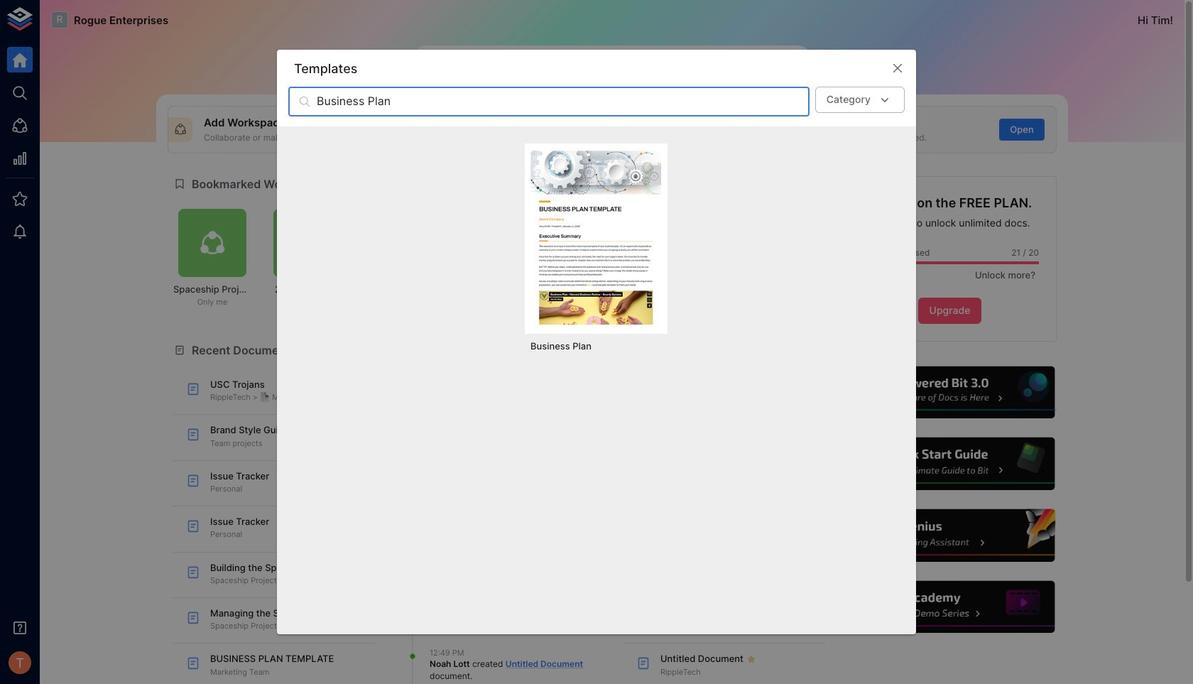 Task type: locate. For each thing, give the bounding box(es) containing it.
Search Templates... text field
[[317, 87, 810, 117]]

4 help image from the top
[[843, 579, 1057, 636]]

business plan image
[[531, 149, 662, 325]]

help image
[[843, 364, 1057, 421], [843, 436, 1057, 492], [843, 508, 1057, 564], [843, 579, 1057, 636]]

2 help image from the top
[[843, 436, 1057, 492]]

1 help image from the top
[[843, 364, 1057, 421]]

dialog
[[277, 50, 917, 634]]



Task type: vqa. For each thing, say whether or not it's contained in the screenshot.
reports/graphs/stats
no



Task type: describe. For each thing, give the bounding box(es) containing it.
3 help image from the top
[[843, 508, 1057, 564]]



